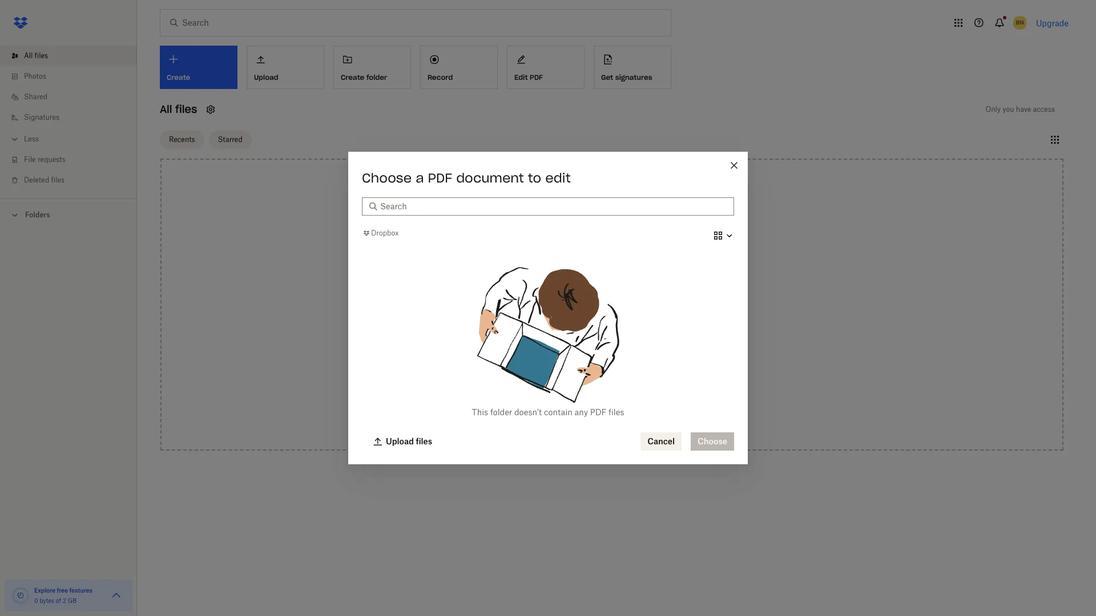 Task type: describe. For each thing, give the bounding box(es) containing it.
dropbox link
[[362, 228, 399, 240]]

pdf inside edit pdf button
[[530, 73, 543, 82]]

folder for this
[[491, 408, 512, 418]]

explore
[[34, 588, 56, 595]]

edit
[[515, 73, 528, 82]]

quota usage element
[[11, 587, 30, 605]]

less
[[24, 135, 39, 143]]

file requests
[[24, 155, 66, 164]]

upgrade
[[1036, 18, 1069, 28]]

get signatures button
[[594, 46, 672, 89]]

upgrade link
[[1036, 18, 1069, 28]]

files inside "button"
[[416, 437, 432, 447]]

free
[[57, 588, 68, 595]]

files up recents
[[175, 103, 197, 116]]

any
[[575, 408, 588, 418]]

edit pdf
[[515, 73, 543, 82]]

deleted files
[[24, 176, 65, 184]]

Search text field
[[380, 200, 728, 213]]

signatures
[[24, 113, 59, 122]]

record button
[[420, 46, 498, 89]]

starred button
[[209, 131, 252, 149]]

file requests link
[[9, 150, 137, 170]]

folders
[[25, 211, 50, 219]]

this
[[472, 408, 488, 418]]

upload
[[386, 437, 414, 447]]

get
[[601, 73, 614, 82]]

upload
[[633, 304, 659, 314]]

1 vertical spatial all
[[160, 103, 172, 116]]

2 horizontal spatial pdf
[[590, 408, 607, 418]]

only you have access
[[986, 105, 1056, 114]]

to inside choose a pdf document to edit 'dialog'
[[528, 170, 542, 186]]

explore free features 0 bytes of 2 gb
[[34, 588, 92, 605]]

drop files here to upload
[[566, 304, 659, 314]]

here
[[604, 304, 621, 314]]

recents
[[169, 135, 195, 144]]

upload files
[[386, 437, 432, 447]]

deleted
[[24, 176, 49, 184]]

signatures link
[[9, 107, 137, 128]]

files right deleted
[[51, 176, 65, 184]]

2
[[63, 598, 66, 605]]

0
[[34, 598, 38, 605]]

choose
[[362, 170, 412, 186]]

have
[[1017, 105, 1032, 114]]

edit pdf button
[[507, 46, 585, 89]]

document
[[456, 170, 524, 186]]

features
[[69, 588, 92, 595]]

starred
[[218, 135, 243, 144]]

photos
[[24, 72, 46, 81]]

dropbox
[[371, 229, 399, 238]]

you
[[1003, 105, 1015, 114]]

dropbox image
[[9, 11, 32, 34]]



Task type: vqa. For each thing, say whether or not it's contained in the screenshot.
Create
yes



Task type: locate. For each thing, give the bounding box(es) containing it.
all up recents
[[160, 103, 172, 116]]

this folder doesn't contain any pdf files
[[472, 408, 625, 418]]

folder right create
[[367, 73, 387, 82]]

files left here
[[587, 304, 602, 314]]

doesn't
[[515, 408, 542, 418]]

folder
[[367, 73, 387, 82], [491, 408, 512, 418]]

list
[[0, 39, 137, 199]]

1 vertical spatial all files
[[160, 103, 197, 116]]

1 horizontal spatial all
[[160, 103, 172, 116]]

2 vertical spatial pdf
[[590, 408, 607, 418]]

pdf right edit
[[530, 73, 543, 82]]

record
[[428, 73, 453, 82]]

0 vertical spatial folder
[[367, 73, 387, 82]]

files inside list item
[[35, 51, 48, 60]]

all files
[[24, 51, 48, 60], [160, 103, 197, 116]]

files right any
[[609, 408, 625, 418]]

folder inside button
[[367, 73, 387, 82]]

1 horizontal spatial pdf
[[530, 73, 543, 82]]

pdf right a
[[428, 170, 452, 186]]

1 vertical spatial folder
[[491, 408, 512, 418]]

0 horizontal spatial to
[[528, 170, 542, 186]]

a
[[416, 170, 424, 186]]

files
[[35, 51, 48, 60], [175, 103, 197, 116], [51, 176, 65, 184], [587, 304, 602, 314], [609, 408, 625, 418], [416, 437, 432, 447]]

1 horizontal spatial folder
[[491, 408, 512, 418]]

all inside list item
[[24, 51, 33, 60]]

pdf right any
[[590, 408, 607, 418]]

files up photos
[[35, 51, 48, 60]]

1 horizontal spatial to
[[623, 304, 631, 314]]

all up photos
[[24, 51, 33, 60]]

1 vertical spatial pdf
[[428, 170, 452, 186]]

to right here
[[623, 304, 631, 314]]

upload files button
[[367, 433, 439, 451]]

1 horizontal spatial all files
[[160, 103, 197, 116]]

all files up recents
[[160, 103, 197, 116]]

0 vertical spatial pdf
[[530, 73, 543, 82]]

0 vertical spatial all files
[[24, 51, 48, 60]]

drop
[[566, 304, 584, 314]]

all files inside list item
[[24, 51, 48, 60]]

folder for create
[[367, 73, 387, 82]]

all files list item
[[0, 46, 137, 66]]

signatures
[[616, 73, 653, 82]]

choose a pdf document to edit
[[362, 170, 571, 186]]

0 horizontal spatial all files
[[24, 51, 48, 60]]

0 horizontal spatial pdf
[[428, 170, 452, 186]]

photos link
[[9, 66, 137, 87]]

folder inside choose a pdf document to edit 'dialog'
[[491, 408, 512, 418]]

all
[[24, 51, 33, 60], [160, 103, 172, 116]]

bytes
[[40, 598, 54, 605]]

access
[[1034, 105, 1056, 114]]

folders button
[[0, 206, 137, 223]]

only
[[986, 105, 1001, 114]]

choose a pdf document to edit dialog
[[348, 152, 748, 465]]

1 vertical spatial to
[[623, 304, 631, 314]]

to
[[528, 170, 542, 186], [623, 304, 631, 314]]

less image
[[9, 134, 21, 145]]

requests
[[38, 155, 66, 164]]

0 horizontal spatial folder
[[367, 73, 387, 82]]

of
[[56, 598, 61, 605]]

0 horizontal spatial all
[[24, 51, 33, 60]]

to left the edit
[[528, 170, 542, 186]]

list containing all files
[[0, 39, 137, 199]]

create folder
[[341, 73, 387, 82]]

folder right this
[[491, 408, 512, 418]]

shared
[[24, 93, 47, 101]]

0 vertical spatial all
[[24, 51, 33, 60]]

cancel button
[[641, 433, 682, 451]]

all files link
[[9, 46, 137, 66]]

deleted files link
[[9, 170, 137, 191]]

recents button
[[160, 131, 204, 149]]

create
[[341, 73, 365, 82]]

cancel
[[648, 437, 675, 447]]

0 vertical spatial to
[[528, 170, 542, 186]]

get signatures
[[601, 73, 653, 82]]

pdf
[[530, 73, 543, 82], [428, 170, 452, 186], [590, 408, 607, 418]]

edit
[[546, 170, 571, 186]]

gb
[[68, 598, 77, 605]]

contain
[[544, 408, 573, 418]]

all files up photos
[[24, 51, 48, 60]]

create folder button
[[334, 46, 411, 89]]

file
[[24, 155, 36, 164]]

shared link
[[9, 87, 137, 107]]

files right upload
[[416, 437, 432, 447]]



